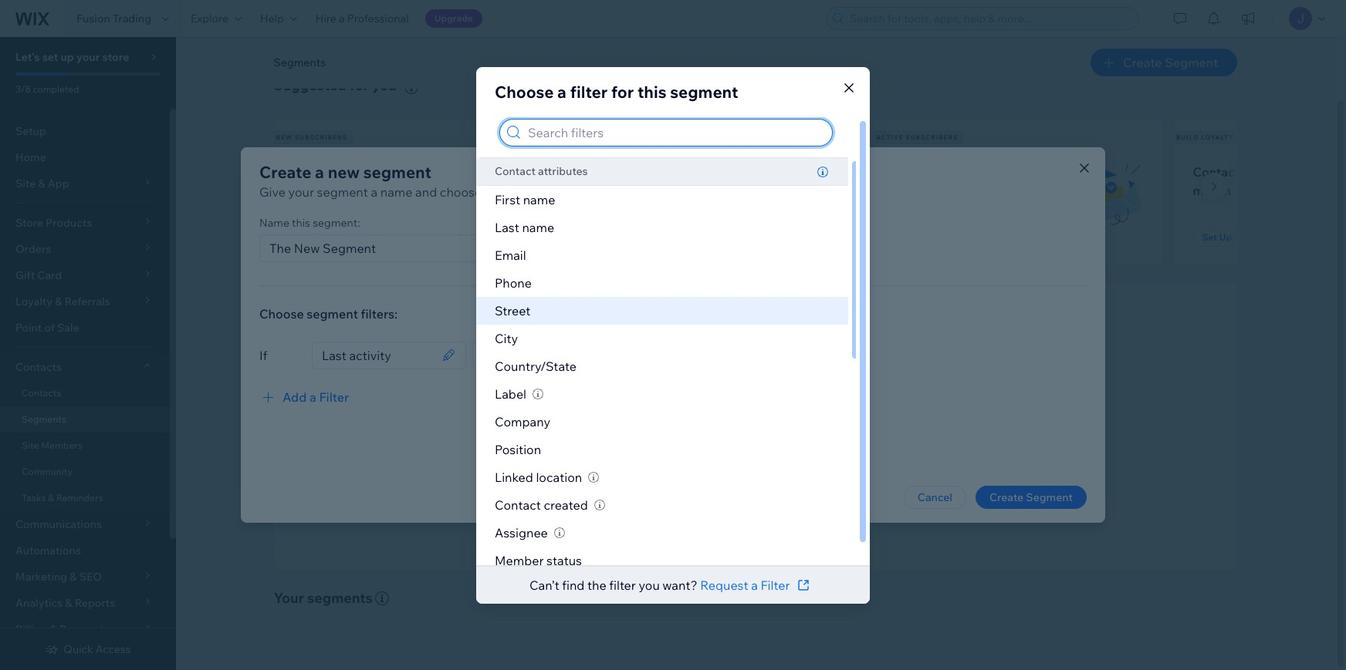 Task type: locate. For each thing, give the bounding box(es) containing it.
choose for choose a filter for this segment
[[495, 81, 554, 102]]

potential up attributes
[[576, 133, 618, 141]]

contact for contact attributes
[[495, 164, 536, 178]]

customers
[[620, 133, 667, 141], [647, 164, 709, 180]]

your right up
[[76, 50, 100, 64]]

street
[[495, 303, 531, 319]]

0 horizontal spatial segments
[[22, 414, 66, 425]]

contact up assignee
[[495, 498, 541, 513]]

1 horizontal spatial contacts
[[577, 185, 627, 200]]

name this segment:
[[259, 216, 360, 230]]

suggested
[[274, 76, 347, 94]]

1 horizontal spatial who
[[711, 164, 736, 180]]

1 set up segment button from the left
[[292, 229, 383, 247]]

can't find the filter you want?
[[530, 578, 700, 593]]

leads
[[850, 479, 877, 492]]

2 horizontal spatial the
[[696, 414, 718, 431]]

if
[[259, 348, 267, 364]]

0 horizontal spatial subscribers
[[295, 133, 348, 141]]

point
[[15, 321, 42, 335]]

0 vertical spatial the
[[485, 185, 504, 200]]

0 horizontal spatial up
[[319, 232, 332, 243]]

your inside new contacts who recently subscribed to your mailing list
[[375, 183, 401, 198]]

a inside 'contacts with a birthday th'
[[1277, 164, 1284, 180]]

the
[[485, 185, 504, 200], [696, 414, 718, 431], [588, 578, 607, 593]]

fusion
[[76, 12, 110, 25]]

contact for contact created
[[495, 498, 541, 513]]

1 horizontal spatial create segment button
[[1091, 49, 1237, 76]]

filter inside button
[[319, 390, 349, 405]]

3/8
[[15, 83, 31, 95]]

subscribers right active
[[906, 133, 959, 141]]

new for new contacts who recently subscribed to your mailing list
[[292, 164, 318, 180]]

birthday
[[1286, 164, 1335, 180]]

contacts up subscribed
[[321, 164, 372, 180]]

tasks & reminders
[[22, 493, 103, 504]]

filter right request
[[761, 578, 790, 593]]

your left mailing
[[375, 183, 401, 198]]

0 vertical spatial and
[[415, 185, 437, 200]]

the left filters
[[485, 185, 504, 200]]

to left drive
[[785, 458, 795, 472]]

and down recently
[[415, 185, 437, 200]]

new up subscribed
[[292, 164, 318, 180]]

create inside create a new segment give your segment a name and choose the filters these contacts should match.
[[259, 162, 311, 182]]

hire a professional link
[[306, 0, 418, 37]]

your
[[76, 50, 100, 64], [375, 183, 401, 198], [288, 185, 314, 200], [665, 479, 688, 492]]

and down 'build'
[[880, 479, 899, 492]]

0 horizontal spatial create segment
[[990, 491, 1073, 505]]

filter right "find"
[[609, 578, 636, 593]]

1 horizontal spatial filter
[[761, 578, 790, 593]]

2 set up segment button from the left
[[1193, 229, 1284, 247]]

create a new segment give your segment a name and choose the filters these contacts should match.
[[259, 162, 711, 200]]

1 vertical spatial the
[[696, 414, 718, 431]]

2 vertical spatial the
[[588, 578, 607, 593]]

1 vertical spatial and
[[854, 458, 873, 472]]

your down personalized
[[665, 479, 688, 492]]

contacts
[[321, 164, 372, 180], [577, 185, 627, 200], [730, 437, 774, 451]]

1 vertical spatial create segment
[[990, 491, 1073, 505]]

2 up from the left
[[1220, 232, 1233, 243]]

your right the give
[[288, 185, 314, 200]]

automations
[[15, 544, 81, 558]]

contact inside "option"
[[495, 164, 536, 178]]

of
[[44, 321, 55, 335], [718, 437, 728, 451]]

contacts inside contacts popup button
[[15, 361, 62, 374]]

1 horizontal spatial segments
[[274, 56, 326, 69]]

1 vertical spatial customers
[[647, 164, 709, 180]]

match.
[[671, 185, 711, 200]]

1 horizontal spatial of
[[718, 437, 728, 451]]

can't
[[530, 578, 560, 593]]

this right name
[[292, 216, 310, 230]]

1 vertical spatial contacts
[[15, 361, 62, 374]]

new contacts who recently subscribed to your mailing list
[[292, 164, 466, 198]]

subscribers
[[295, 133, 348, 141], [906, 133, 959, 141]]

filters
[[507, 185, 539, 200]]

0 horizontal spatial set
[[302, 232, 317, 243]]

you left want?
[[639, 578, 660, 593]]

2 who from the left
[[711, 164, 736, 180]]

this up search filters "field"
[[638, 81, 667, 102]]

active
[[876, 133, 904, 141]]

2 vertical spatial to
[[623, 479, 633, 492]]

0 vertical spatial contacts
[[321, 164, 372, 180]]

1 vertical spatial contact
[[495, 498, 541, 513]]

up for 1st set up segment button
[[319, 232, 332, 243]]

segment:
[[313, 216, 360, 230]]

position
[[495, 442, 541, 458]]

0 horizontal spatial who
[[374, 164, 399, 180]]

know
[[636, 479, 663, 492]]

set up segment button down subscribed
[[292, 229, 383, 247]]

0 vertical spatial this
[[638, 81, 667, 102]]

contacts right these
[[577, 185, 627, 200]]

create segment
[[1123, 55, 1219, 70], [990, 491, 1073, 505]]

up down 'contacts with a birthday th'
[[1220, 232, 1233, 243]]

1 vertical spatial to
[[785, 458, 795, 472]]

let's set up your store
[[15, 50, 129, 64]]

your inside create a new segment give your segment a name and choose the filters these contacts should match.
[[288, 185, 314, 200]]

1 vertical spatial segments
[[22, 414, 66, 425]]

0 horizontal spatial you
[[372, 76, 397, 94]]

name down contact attributes at the top
[[523, 192, 555, 208]]

segments up site members
[[22, 414, 66, 425]]

list box
[[476, 157, 862, 586]]

1 vertical spatial filter
[[761, 578, 790, 593]]

0 horizontal spatial filter
[[570, 81, 608, 102]]

to
[[360, 183, 372, 198], [785, 458, 795, 472], [623, 479, 633, 492]]

name down first name
[[522, 220, 554, 235]]

filter
[[570, 81, 608, 102], [609, 578, 636, 593]]

1 who from the left
[[374, 164, 399, 180]]

new up the give
[[276, 133, 293, 141]]

upgrade
[[434, 12, 473, 24]]

who
[[374, 164, 399, 180], [711, 164, 736, 180]]

name
[[380, 185, 413, 200], [523, 192, 555, 208], [522, 220, 554, 235]]

0 vertical spatial you
[[372, 76, 397, 94]]

0 vertical spatial create segment
[[1123, 55, 1219, 70]]

contact up filters
[[495, 164, 536, 178]]

1 horizontal spatial choose
[[495, 81, 554, 102]]

new for new subscribers
[[276, 133, 293, 141]]

filter
[[319, 390, 349, 405], [761, 578, 790, 593]]

contacts inside create a new segment give your segment a name and choose the filters these contacts should match.
[[577, 185, 627, 200]]

1 vertical spatial new
[[292, 164, 318, 180]]

create segment button
[[1091, 49, 1237, 76], [976, 486, 1087, 510]]

1 horizontal spatial the
[[588, 578, 607, 593]]

filter for add a filter
[[319, 390, 349, 405]]

customers,
[[745, 479, 801, 492]]

site members
[[22, 440, 83, 452]]

active subscribers
[[876, 133, 959, 141]]

segments inside segments button
[[274, 56, 326, 69]]

your inside reach the right target audience create specific groups of contacts that update automatically send personalized email campaigns to drive sales and build trust get to know your high-value customers, potential leads and more
[[665, 479, 688, 492]]

2 vertical spatial contacts
[[730, 437, 774, 451]]

more
[[901, 479, 927, 492]]

potential
[[576, 133, 618, 141], [593, 164, 644, 180]]

1 horizontal spatial set up segment
[[1203, 232, 1275, 243]]

0 vertical spatial filter
[[319, 390, 349, 405]]

segment down the new
[[317, 185, 368, 200]]

1 vertical spatial this
[[292, 216, 310, 230]]

0 horizontal spatial filter
[[319, 390, 349, 405]]

0 horizontal spatial this
[[292, 216, 310, 230]]

0 horizontal spatial set up segment
[[302, 232, 374, 243]]

2 horizontal spatial and
[[880, 479, 899, 492]]

0 horizontal spatial of
[[44, 321, 55, 335]]

purchase
[[683, 183, 737, 198]]

0 vertical spatial segments
[[274, 56, 326, 69]]

update
[[799, 437, 835, 451]]

new
[[276, 133, 293, 141], [292, 164, 318, 180]]

subscribed
[[292, 183, 357, 198]]

name for last name
[[522, 220, 554, 235]]

set up segment button down 'contacts with a birthday th'
[[1193, 229, 1284, 247]]

segments inside segments link
[[22, 414, 66, 425]]

0 horizontal spatial create segment button
[[976, 486, 1087, 510]]

tasks
[[22, 493, 46, 504]]

filters:
[[361, 307, 398, 322]]

potential customers
[[576, 133, 667, 141]]

hire a professional
[[316, 12, 409, 25]]

1 vertical spatial choose
[[259, 307, 304, 322]]

Search for tools, apps, help & more... field
[[845, 8, 1134, 29]]

choose segment filters:
[[259, 307, 398, 322]]

1 horizontal spatial to
[[623, 479, 633, 492]]

0 vertical spatial new
[[276, 133, 293, 141]]

potential up haven't
[[593, 164, 644, 180]]

None field
[[317, 343, 438, 369]]

choose
[[495, 81, 554, 102], [259, 307, 304, 322]]

new inside new contacts who recently subscribed to your mailing list
[[292, 164, 318, 180]]

trading
[[113, 12, 151, 25]]

0 horizontal spatial to
[[360, 183, 372, 198]]

0 vertical spatial contact
[[495, 164, 536, 178]]

contacts for contacts popup button at the bottom left of the page
[[15, 361, 62, 374]]

0 vertical spatial potential
[[576, 133, 618, 141]]

who left recently
[[374, 164, 399, 180]]

automatically
[[838, 437, 905, 451]]

0 vertical spatial contacts
[[1193, 164, 1246, 180]]

sidebar element
[[0, 37, 176, 671]]

up
[[319, 232, 332, 243], [1220, 232, 1233, 243]]

for right suggested
[[350, 76, 369, 94]]

customers for potential customers
[[620, 133, 667, 141]]

create
[[1123, 55, 1162, 70], [259, 162, 311, 182], [602, 437, 636, 451], [990, 491, 1024, 505]]

add a filter
[[283, 390, 349, 405]]

to right subscribed
[[360, 183, 372, 198]]

customers up contact attributes "option"
[[620, 133, 667, 141]]

for
[[350, 76, 369, 94], [611, 81, 634, 102]]

who up purchase
[[711, 164, 736, 180]]

home link
[[0, 144, 170, 171]]

contact
[[495, 164, 536, 178], [495, 498, 541, 513]]

0 horizontal spatial the
[[485, 185, 504, 200]]

customers inside potential customers who haven't made a purchase yet
[[647, 164, 709, 180]]

who inside new contacts who recently subscribed to your mailing list
[[374, 164, 399, 180]]

set up segment down 'contacts with a birthday th'
[[1203, 232, 1275, 243]]

to inside new contacts who recently subscribed to your mailing list
[[360, 183, 372, 198]]

for up potential customers
[[611, 81, 634, 102]]

0 horizontal spatial choose
[[259, 307, 304, 322]]

you down professional
[[372, 76, 397, 94]]

1 horizontal spatial filter
[[609, 578, 636, 593]]

segment left filters:
[[307, 307, 358, 322]]

contacts down the point of sale
[[15, 361, 62, 374]]

who inside potential customers who haven't made a purchase yet
[[711, 164, 736, 180]]

2 vertical spatial contacts
[[22, 388, 61, 399]]

2 subscribers from the left
[[906, 133, 959, 141]]

right
[[721, 414, 752, 431]]

a inside potential customers who haven't made a purchase yet
[[673, 183, 680, 198]]

1 horizontal spatial up
[[1220, 232, 1233, 243]]

new
[[328, 162, 360, 182]]

of left 'sale'
[[44, 321, 55, 335]]

2 horizontal spatial contacts
[[730, 437, 774, 451]]

contacts inside new contacts who recently subscribed to your mailing list
[[321, 164, 372, 180]]

0 vertical spatial create segment button
[[1091, 49, 1237, 76]]

filter up potential customers
[[570, 81, 608, 102]]

contacts down contacts popup button at the bottom left of the page
[[22, 388, 61, 399]]

1 vertical spatial of
[[718, 437, 728, 451]]

0 vertical spatial to
[[360, 183, 372, 198]]

segments for segments link
[[22, 414, 66, 425]]

0 horizontal spatial and
[[415, 185, 437, 200]]

0 vertical spatial customers
[[620, 133, 667, 141]]

potential inside potential customers who haven't made a purchase yet
[[593, 164, 644, 180]]

2 contact from the top
[[495, 498, 541, 513]]

create segment button for segments
[[1091, 49, 1237, 76]]

subscribers up the new
[[295, 133, 348, 141]]

0 horizontal spatial set up segment button
[[292, 229, 383, 247]]

upgrade button
[[425, 9, 482, 28]]

contacts inside contacts link
[[22, 388, 61, 399]]

0 horizontal spatial contacts
[[321, 164, 372, 180]]

sale
[[57, 321, 79, 335]]

you
[[372, 76, 397, 94], [639, 578, 660, 593]]

1 horizontal spatial set up segment button
[[1193, 229, 1284, 247]]

the inside create a new segment give your segment a name and choose the filters these contacts should match.
[[485, 185, 504, 200]]

1 vertical spatial you
[[639, 578, 660, 593]]

1 subscribers from the left
[[295, 133, 348, 141]]

up for first set up segment button from right
[[1220, 232, 1233, 243]]

and up the leads on the right of page
[[854, 458, 873, 472]]

1 horizontal spatial and
[[854, 458, 873, 472]]

1 horizontal spatial set
[[1203, 232, 1218, 243]]

of up email
[[718, 437, 728, 451]]

site members link
[[0, 433, 170, 459]]

1 set up segment from the left
[[302, 232, 374, 243]]

suggested for you
[[274, 76, 397, 94]]

filter right add
[[319, 390, 349, 405]]

1 set from the left
[[302, 232, 317, 243]]

set up segment down segment:
[[302, 232, 374, 243]]

contacts button
[[0, 354, 170, 381]]

1 vertical spatial create segment button
[[976, 486, 1087, 510]]

0 vertical spatial choose
[[495, 81, 554, 102]]

segments up suggested
[[274, 56, 326, 69]]

first name
[[495, 192, 555, 208]]

1 vertical spatial contacts
[[577, 185, 627, 200]]

name down recently
[[380, 185, 413, 200]]

1 horizontal spatial subscribers
[[906, 133, 959, 141]]

up down segment:
[[319, 232, 332, 243]]

customers up 'match.'
[[647, 164, 709, 180]]

contacts down loyalty
[[1193, 164, 1246, 180]]

up
[[61, 50, 74, 64]]

0 vertical spatial of
[[44, 321, 55, 335]]

get
[[602, 479, 621, 492]]

the right "find"
[[588, 578, 607, 593]]

cancel button
[[904, 486, 967, 510]]

the up groups
[[696, 414, 718, 431]]

1 contact from the top
[[495, 164, 536, 178]]

potential for potential customers who haven't made a purchase yet
[[593, 164, 644, 180]]

a
[[339, 12, 345, 25], [558, 81, 567, 102], [315, 162, 324, 182], [1277, 164, 1284, 180], [673, 183, 680, 198], [371, 185, 378, 200], [310, 390, 316, 405], [751, 578, 758, 593]]

1 up from the left
[[319, 232, 332, 243]]

contacts up campaigns
[[730, 437, 774, 451]]

loyalty
[[1202, 133, 1235, 141]]

list
[[271, 120, 1347, 266]]

1 vertical spatial potential
[[593, 164, 644, 180]]

to right get
[[623, 479, 633, 492]]



Task type: describe. For each thing, give the bounding box(es) containing it.
with
[[1249, 164, 1274, 180]]

filter for request a filter
[[761, 578, 790, 593]]

site
[[22, 440, 39, 452]]

explore
[[191, 12, 229, 25]]

0 vertical spatial filter
[[570, 81, 608, 102]]

member
[[495, 554, 544, 569]]

and inside create a new segment give your segment a name and choose the filters these contacts should match.
[[415, 185, 437, 200]]

request a filter
[[700, 578, 790, 593]]

last name
[[495, 220, 554, 235]]

members
[[41, 440, 83, 452]]

home
[[15, 151, 46, 164]]

want?
[[663, 578, 698, 593]]

&
[[48, 493, 54, 504]]

first
[[495, 192, 520, 208]]

setup
[[15, 124, 46, 138]]

build
[[875, 458, 900, 472]]

find
[[562, 578, 585, 593]]

cancel
[[918, 491, 953, 505]]

setup link
[[0, 118, 170, 144]]

choose for choose segment filters:
[[259, 307, 304, 322]]

quick access button
[[45, 643, 131, 657]]

professional
[[347, 12, 409, 25]]

your
[[274, 590, 304, 607]]

city
[[495, 331, 518, 347]]

segments
[[307, 590, 373, 607]]

mailing
[[404, 183, 446, 198]]

name for first name
[[523, 192, 555, 208]]

reminders
[[56, 493, 103, 504]]

of inside point of sale link
[[44, 321, 55, 335]]

new subscribers
[[276, 133, 348, 141]]

1 vertical spatial filter
[[609, 578, 636, 593]]

2 horizontal spatial to
[[785, 458, 795, 472]]

quick access
[[64, 643, 131, 657]]

potential for potential customers
[[576, 133, 618, 141]]

request a filter link
[[700, 576, 813, 595]]

attributes
[[538, 164, 588, 178]]

create inside reach the right target audience create specific groups of contacts that update automatically send personalized email campaigns to drive sales and build trust get to know your high-value customers, potential leads and more
[[602, 437, 636, 451]]

member status
[[495, 554, 582, 569]]

contacts inside reach the right target audience create specific groups of contacts that update automatically send personalized email campaigns to drive sales and build trust get to know your high-value customers, potential leads and more
[[730, 437, 774, 451]]

of inside reach the right target audience create specific groups of contacts that update automatically send personalized email campaigns to drive sales and build trust get to know your high-value customers, potential leads and more
[[718, 437, 728, 451]]

community link
[[0, 459, 170, 486]]

send
[[602, 458, 629, 472]]

contacts with a birthday th
[[1193, 164, 1347, 198]]

give
[[259, 185, 286, 200]]

drive
[[798, 458, 823, 472]]

Search filters field
[[523, 119, 828, 146]]

2 vertical spatial and
[[880, 479, 899, 492]]

the inside reach the right target audience create specific groups of contacts that update automatically send personalized email campaigns to drive sales and build trust get to know your high-value customers, potential leads and more
[[696, 414, 718, 431]]

email
[[495, 248, 526, 263]]

segments link
[[0, 407, 170, 433]]

groups
[[680, 437, 715, 451]]

country/state
[[495, 359, 577, 374]]

your segments
[[274, 590, 373, 607]]

subscribers for active subscribers
[[906, 133, 959, 141]]

name inside create a new segment give your segment a name and choose the filters these contacts should match.
[[380, 185, 413, 200]]

contact attributes option
[[476, 157, 849, 186]]

subscribers for new subscribers
[[295, 133, 348, 141]]

community
[[22, 466, 73, 478]]

who for your
[[374, 164, 399, 180]]

should
[[630, 185, 669, 200]]

point of sale
[[15, 321, 79, 335]]

contacts link
[[0, 381, 170, 407]]

segment up search filters "field"
[[670, 81, 738, 102]]

segments for segments button
[[274, 56, 326, 69]]

1 horizontal spatial this
[[638, 81, 667, 102]]

phone
[[495, 276, 532, 291]]

55
[[486, 216, 499, 230]]

name
[[259, 216, 289, 230]]

reach
[[652, 414, 693, 431]]

label
[[495, 387, 527, 402]]

location
[[536, 470, 582, 486]]

status
[[547, 554, 582, 569]]

contacts for contacts link
[[22, 388, 61, 399]]

customers for potential customers who haven't made a purchase yet
[[647, 164, 709, 180]]

help button
[[251, 0, 306, 37]]

2 set from the left
[[1203, 232, 1218, 243]]

these
[[542, 185, 574, 200]]

haven't
[[593, 183, 635, 198]]

create segment button for cancel
[[976, 486, 1087, 510]]

2 set up segment from the left
[[1203, 232, 1275, 243]]

point of sale link
[[0, 315, 170, 341]]

linked location
[[495, 470, 582, 486]]

store
[[102, 50, 129, 64]]

build
[[1177, 133, 1199, 141]]

potential
[[803, 479, 848, 492]]

hire
[[316, 12, 337, 25]]

target
[[755, 414, 796, 431]]

trust
[[903, 458, 927, 472]]

3/8 completed
[[15, 83, 79, 95]]

1 horizontal spatial create segment
[[1123, 55, 1219, 70]]

1 horizontal spatial for
[[611, 81, 634, 102]]

created
[[544, 498, 588, 513]]

contacts inside 'contacts with a birthday th'
[[1193, 164, 1246, 180]]

company
[[495, 415, 551, 430]]

1 horizontal spatial you
[[639, 578, 660, 593]]

completed
[[33, 83, 79, 95]]

who for purchase
[[711, 164, 736, 180]]

contact attributes
[[495, 164, 588, 178]]

list containing new contacts who recently subscribed to your mailing list
[[271, 120, 1347, 266]]

Choose a condition field
[[478, 343, 605, 369]]

personalized
[[631, 458, 695, 472]]

th
[[1338, 164, 1347, 180]]

last
[[495, 220, 519, 235]]

high-
[[690, 479, 716, 492]]

list box containing first name
[[476, 157, 862, 586]]

Name this segment: field
[[265, 235, 493, 262]]

your inside sidebar element
[[76, 50, 100, 64]]

quick
[[64, 643, 93, 657]]

0 horizontal spatial for
[[350, 76, 369, 94]]

list
[[449, 183, 466, 198]]

a inside button
[[310, 390, 316, 405]]

segment up mailing
[[363, 162, 432, 182]]



Task type: vqa. For each thing, say whether or not it's contained in the screenshot.
alert at the top
no



